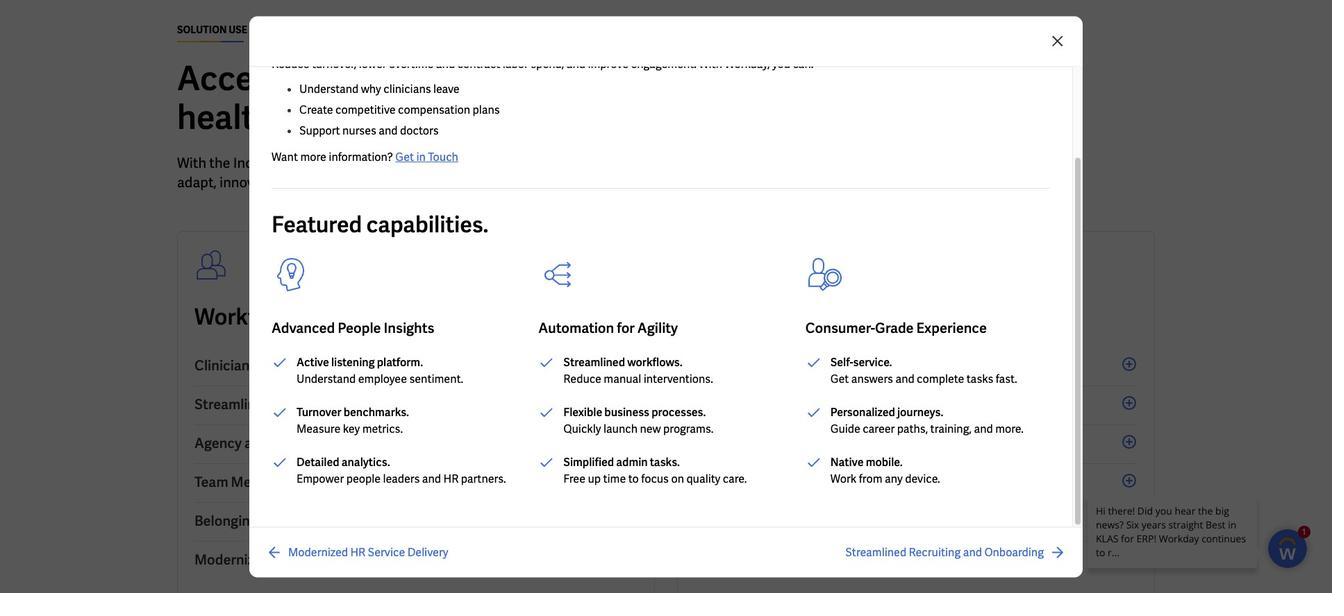 Task type: vqa. For each thing, say whether or not it's contained in the screenshot.
cloud
no



Task type: describe. For each thing, give the bounding box(es) containing it.
fast-
[[407, 174, 434, 192]]

2 horizontal spatial you
[[806, 154, 829, 172]]

and inside personalized journeys. guide career paths, training, and more.
[[974, 422, 993, 437]]

work
[[831, 472, 857, 487]]

onboarding for modernized hr service delivery button in featured capabilities. dialog
[[985, 545, 1044, 560]]

detailed
[[297, 456, 339, 470]]

self-service. get answers and complete tasks fast.
[[831, 356, 1018, 387]]

empower
[[297, 472, 344, 487]]

understand inside active listening platform. understand employee sentiment.
[[297, 372, 356, 387]]

career
[[863, 422, 895, 437]]

accelerate
[[177, 57, 342, 100]]

supply for healthcare
[[904, 303, 973, 332]]

consumer-grade experience
[[806, 320, 987, 338]]

management inside button
[[817, 513, 901, 531]]

admin
[[616, 456, 648, 470]]

replenishment
[[837, 552, 932, 570]]

why
[[361, 82, 381, 97]]

from inside with the industry accelerator for healthcare, you benefit from a global ecosystem of partners to help you adapt, innovate, and scale—all while fast-tracking your digital transformation.
[[533, 154, 562, 172]]

diversity inside button
[[287, 513, 343, 531]]

resilient healthcare supply chain
[[695, 303, 1037, 332]]

chain for resilient healthcare supply chain
[[977, 303, 1037, 332]]

workday,
[[725, 57, 770, 72]]

listening
[[331, 356, 375, 370]]

clinically
[[695, 357, 752, 375]]

and right agency
[[245, 435, 268, 453]]

supplier-
[[695, 435, 752, 453]]

people
[[338, 320, 381, 338]]

automation
[[539, 320, 614, 338]]

personalized
[[831, 406, 895, 420]]

new
[[640, 422, 661, 437]]

paths,
[[897, 422, 928, 437]]

more.
[[996, 422, 1024, 437]]

streamlined workflows. reduce manual interventions.
[[564, 356, 713, 387]]

chain for clinically integrated supply chain
[[870, 357, 907, 375]]

drive
[[362, 513, 396, 531]]

being
[[418, 474, 454, 492]]

and up leave
[[436, 57, 455, 72]]

0 horizontal spatial modernized
[[195, 552, 270, 570]]

for left people
[[305, 303, 333, 332]]

contract
[[458, 57, 500, 72]]

can:
[[793, 57, 814, 72]]

want
[[272, 150, 298, 165]]

0 vertical spatial reduce
[[272, 57, 310, 72]]

to inside simplified admin tasks. free up time to focus on quality care.
[[628, 472, 639, 487]]

mobile.
[[866, 456, 903, 470]]

journeys.
[[898, 406, 944, 420]]

programs.
[[663, 422, 714, 437]]

streamlined recruiting and onboarding button for modernized hr service delivery button in featured capabilities. dialog
[[846, 545, 1066, 561]]

1 vertical spatial the
[[338, 303, 372, 332]]

manual
[[604, 372, 641, 387]]

simplified
[[564, 456, 614, 470]]

clinicians
[[384, 82, 431, 97]]

grade
[[875, 320, 914, 338]]

well-
[[387, 474, 418, 492]]

recruiting inside featured capabilities. dialog
[[909, 545, 961, 560]]

engagement inside button
[[836, 474, 915, 492]]

0 horizontal spatial service
[[294, 552, 341, 570]]

resilient
[[695, 303, 783, 332]]

0 horizontal spatial you
[[460, 154, 482, 172]]

health for of
[[471, 303, 539, 332]]

contract inside button
[[271, 435, 328, 453]]

to inside button
[[346, 513, 360, 531]]

native mobile. work from any device.
[[831, 456, 940, 487]]

engagement.
[[631, 57, 697, 72]]

answers
[[852, 372, 893, 387]]

modernized hr service delivery button inside featured capabilities. dialog
[[266, 545, 448, 561]]

quickly
[[564, 422, 601, 437]]

cases
[[249, 24, 281, 36]]

driven
[[734, 396, 776, 414]]

partners
[[703, 154, 757, 172]]

flexible
[[564, 406, 602, 420]]

future
[[376, 303, 442, 332]]

compensation
[[398, 103, 470, 117]]

capabilities.
[[367, 211, 489, 240]]

nurses
[[343, 124, 376, 138]]

active
[[297, 356, 329, 370]]

you inside featured capabilities. dialog
[[772, 57, 791, 72]]

device.
[[905, 472, 940, 487]]

touch
[[428, 150, 458, 165]]

any
[[885, 472, 903, 487]]

supplier diversity and engagement button
[[695, 465, 1138, 504]]

made
[[657, 57, 742, 100]]

and down member
[[261, 513, 284, 531]]

lower
[[359, 57, 387, 72]]

self-
[[831, 356, 854, 370]]

leave
[[434, 82, 460, 97]]

service inside featured capabilities. dialog
[[368, 545, 405, 560]]

focus
[[641, 472, 669, 487]]

retention
[[361, 357, 424, 375]]

spend,
[[531, 57, 564, 72]]

workforce for the future of health
[[195, 303, 539, 332]]

industry
[[233, 154, 285, 172]]

on
[[671, 472, 684, 487]]

get in touch link
[[396, 150, 458, 165]]

agency and contract labor optimization button
[[195, 426, 638, 465]]

belonging
[[195, 513, 258, 531]]

free
[[564, 472, 586, 487]]

featured capabilities. dialog
[[0, 0, 1332, 594]]

your
[[489, 174, 517, 192]]

quality
[[687, 472, 721, 487]]

agency and contract labor optimization
[[195, 435, 452, 453]]

streamlined for modernized hr service delivery button in featured capabilities. dialog
[[846, 545, 907, 560]]

proactive
[[695, 513, 755, 531]]

doctors
[[400, 124, 439, 138]]



Task type: locate. For each thing, give the bounding box(es) containing it.
diversity
[[750, 474, 806, 492], [287, 513, 343, 531]]

understand inside understand why clinicians leave create competitive compensation plans support nurses and doctors
[[299, 82, 359, 97]]

onboarding
[[369, 396, 444, 414], [985, 545, 1044, 560]]

0 horizontal spatial hr
[[273, 552, 292, 570]]

help
[[776, 154, 803, 172]]

and inside button
[[335, 357, 359, 375]]

and inside self-service. get answers and complete tasks fast.
[[896, 372, 915, 387]]

1 vertical spatial from
[[859, 472, 883, 487]]

streamlined recruiting and onboarding up measure
[[195, 396, 444, 414]]

and left supply-
[[754, 435, 778, 453]]

care.
[[723, 472, 747, 487]]

1 horizontal spatial chain
[[977, 303, 1037, 332]]

0 horizontal spatial engagement
[[253, 357, 332, 375]]

modernized hr service delivery inside featured capabilities. dialog
[[288, 545, 448, 560]]

1 vertical spatial reduce
[[564, 372, 602, 387]]

1 horizontal spatial with
[[699, 57, 723, 72]]

understand down active
[[297, 372, 356, 387]]

supply down consumer-
[[824, 357, 867, 375]]

modernized hr service delivery down belonging and diversity to drive health equity
[[195, 552, 396, 570]]

1 horizontal spatial contract
[[758, 513, 814, 531]]

more
[[300, 150, 326, 165]]

streamlined inside streamlined workflows. reduce manual interventions.
[[564, 356, 625, 370]]

0 horizontal spatial streamlined
[[195, 396, 272, 414]]

recruiting down proactive contract management button
[[909, 545, 961, 560]]

and inside with the industry accelerator for healthcare, you benefit from a global ecosystem of partners to help you adapt, innovate, and scale—all while fast-tracking your digital transformation.
[[280, 174, 303, 192]]

global
[[576, 154, 614, 172]]

for inside with the industry accelerator for healthcare, you benefit from a global ecosystem of partners to help you adapt, innovate, and scale—all while fast-tracking your digital transformation.
[[364, 154, 382, 172]]

1 vertical spatial streamlined recruiting and onboarding
[[846, 545, 1044, 560]]

streamlined down proactive contract management button
[[846, 545, 907, 560]]

delivery down belonging and diversity to drive health equity button
[[408, 545, 448, 560]]

streamlined recruiting and onboarding button down proactive contract management button
[[846, 545, 1066, 561]]

supply up clinically integrated supply chain button
[[904, 303, 973, 332]]

supply inside button
[[824, 357, 867, 375]]

information?
[[329, 150, 393, 165]]

to left "drive"
[[346, 513, 360, 531]]

experience inside 'button'
[[287, 474, 357, 492]]

hr
[[444, 472, 459, 487], [350, 545, 366, 560], [273, 552, 292, 570]]

0 horizontal spatial delivery
[[344, 552, 396, 570]]

reduce turnover, lower overtime and contract labor spend, and improve engagement. with workday, you can:
[[272, 57, 814, 72]]

with up adapt,
[[177, 154, 206, 172]]

automation for agility
[[539, 320, 678, 338]]

benefit
[[485, 154, 530, 172]]

1 vertical spatial with
[[177, 154, 206, 172]]

supplier- and supply-related risk management button
[[695, 426, 1138, 465]]

of left partners
[[688, 154, 700, 172]]

healthcare,
[[385, 154, 457, 172]]

and up key
[[342, 396, 366, 414]]

0 horizontal spatial supply
[[824, 357, 867, 375]]

1 horizontal spatial recruiting
[[909, 545, 961, 560]]

1 vertical spatial onboarding
[[985, 545, 1044, 560]]

turnover,
[[312, 57, 357, 72]]

value-driven sourcing
[[695, 396, 835, 414]]

to inside with the industry accelerator for healthcare, you benefit from a global ecosystem of partners to help you adapt, innovate, and scale—all while fast-tracking your digital transformation.
[[759, 154, 773, 172]]

service down "drive"
[[368, 545, 405, 560]]

modernized hr service delivery button down belonging and diversity to drive health equity
[[266, 545, 448, 561]]

get left the in
[[396, 150, 414, 165]]

0 vertical spatial understand
[[299, 82, 359, 97]]

with inside with the industry accelerator for healthcare, you benefit from a global ecosystem of partners to help you adapt, innovate, and scale—all while fast-tracking your digital transformation.
[[177, 154, 206, 172]]

1 horizontal spatial service
[[368, 545, 405, 560]]

and inside 'button'
[[360, 474, 384, 492]]

modernized down belonging and diversity to drive health equity
[[288, 545, 348, 560]]

want more information? get in touch
[[272, 150, 458, 165]]

proactive contract management
[[695, 513, 901, 531]]

1 horizontal spatial the
[[338, 303, 372, 332]]

for inside accelerate value with solutions made for healthcare.
[[748, 57, 791, 100]]

modernized hr service delivery down "drive"
[[288, 545, 448, 560]]

1 horizontal spatial you
[[772, 57, 791, 72]]

2 horizontal spatial streamlined
[[846, 545, 907, 560]]

delivery down "drive"
[[344, 552, 396, 570]]

1 vertical spatial management
[[817, 513, 901, 531]]

1 vertical spatial diversity
[[287, 513, 343, 531]]

labor
[[331, 435, 367, 453]]

1 horizontal spatial reduce
[[564, 372, 602, 387]]

engagement inside button
[[253, 357, 332, 375]]

contract up detailed
[[271, 435, 328, 453]]

0 horizontal spatial contract
[[271, 435, 328, 453]]

1 horizontal spatial streamlined recruiting and onboarding button
[[846, 545, 1066, 561]]

and left more.
[[974, 422, 993, 437]]

accelerate value with solutions made for healthcare.
[[177, 57, 791, 139]]

management down work
[[817, 513, 901, 531]]

equity
[[444, 513, 484, 531]]

0 vertical spatial streamlined recruiting and onboarding
[[195, 396, 444, 414]]

1 vertical spatial of
[[447, 303, 467, 332]]

solution use cases
[[177, 24, 281, 36]]

0 vertical spatial chain
[[977, 303, 1037, 332]]

recruiting
[[274, 396, 340, 414], [909, 545, 961, 560]]

hr inside detailed analytics. empower people leaders and hr partners.
[[444, 472, 459, 487]]

2 vertical spatial to
[[346, 513, 360, 531]]

understand up create on the top of page
[[299, 82, 359, 97]]

chain up fast.
[[977, 303, 1037, 332]]

experience inside featured capabilities. dialog
[[917, 320, 987, 338]]

related
[[828, 435, 877, 453]]

0 vertical spatial management
[[909, 435, 994, 453]]

tasks.
[[650, 456, 680, 470]]

1 vertical spatial recruiting
[[909, 545, 961, 560]]

member
[[231, 474, 284, 492]]

supply
[[904, 303, 973, 332], [824, 357, 867, 375]]

modernized inside featured capabilities. dialog
[[288, 545, 348, 560]]

1 vertical spatial understand
[[297, 372, 356, 387]]

turnover
[[297, 406, 341, 420]]

time
[[603, 472, 626, 487]]

and down want
[[280, 174, 303, 192]]

0 horizontal spatial of
[[447, 303, 467, 332]]

0 vertical spatial engagement
[[253, 357, 332, 375]]

from down mobile.
[[859, 472, 883, 487]]

0 horizontal spatial get
[[396, 150, 414, 165]]

from up the digital
[[533, 154, 562, 172]]

1 horizontal spatial modernized
[[288, 545, 348, 560]]

supplier- and supply-related risk management
[[695, 435, 994, 453]]

0 horizontal spatial management
[[817, 513, 901, 531]]

experience for grade
[[917, 320, 987, 338]]

0 vertical spatial onboarding
[[369, 396, 444, 414]]

supply for integrated
[[824, 357, 867, 375]]

accelerator
[[288, 154, 361, 172]]

0 vertical spatial get
[[396, 150, 414, 165]]

0 vertical spatial from
[[533, 154, 562, 172]]

chain
[[977, 303, 1037, 332], [870, 357, 907, 375]]

to down admin
[[628, 472, 639, 487]]

get inside self-service. get answers and complete tasks fast.
[[831, 372, 849, 387]]

2 horizontal spatial hr
[[444, 472, 459, 487]]

digital
[[520, 174, 558, 192]]

healthcare.
[[177, 96, 347, 139]]

team member experience and well-being
[[195, 474, 454, 492]]

0 vertical spatial streamlined recruiting and onboarding button
[[195, 387, 638, 426]]

improve
[[588, 57, 629, 72]]

1 horizontal spatial onboarding
[[985, 545, 1044, 560]]

you up tracking
[[460, 154, 482, 172]]

1 vertical spatial streamlined recruiting and onboarding button
[[846, 545, 1066, 561]]

health inside button
[[399, 513, 441, 531]]

and right active
[[335, 357, 359, 375]]

streamlined recruiting and onboarding button inside featured capabilities. dialog
[[846, 545, 1066, 561]]

from
[[533, 154, 562, 172], [859, 472, 883, 487]]

1 horizontal spatial management
[[909, 435, 994, 453]]

proactive contract management button
[[695, 504, 1138, 543]]

1 vertical spatial health
[[399, 513, 441, 531]]

launch
[[604, 422, 638, 437]]

1 horizontal spatial from
[[859, 472, 883, 487]]

0 horizontal spatial streamlined recruiting and onboarding button
[[195, 387, 638, 426]]

0 vertical spatial streamlined
[[564, 356, 625, 370]]

get down self-
[[831, 372, 849, 387]]

contract up automated
[[758, 513, 814, 531]]

reduce down cases
[[272, 57, 310, 72]]

of inside with the industry accelerator for healthcare, you benefit from a global ecosystem of partners to help you adapt, innovate, and scale—all while fast-tracking your digital transformation.
[[688, 154, 700, 172]]

1 vertical spatial supply
[[824, 357, 867, 375]]

engagement
[[253, 357, 332, 375], [836, 474, 915, 492]]

diversity down team member experience and well-being
[[287, 513, 343, 531]]

understand
[[299, 82, 359, 97], [297, 372, 356, 387]]

for left can: at the right
[[748, 57, 791, 100]]

1 horizontal spatial supply
[[904, 303, 973, 332]]

1 horizontal spatial of
[[688, 154, 700, 172]]

for inside featured capabilities. dialog
[[617, 320, 635, 338]]

with left the workday,
[[699, 57, 723, 72]]

clinically integrated supply chain
[[695, 357, 907, 375]]

optimization
[[370, 435, 452, 453]]

integrated
[[755, 357, 821, 375]]

0 vertical spatial contract
[[271, 435, 328, 453]]

with
[[436, 57, 503, 100]]

management inside button
[[909, 435, 994, 453]]

scale—all
[[306, 174, 367, 192]]

onboarding for "clinician engagement and retention" button
[[369, 396, 444, 414]]

belonging and diversity to drive health equity
[[195, 513, 484, 531]]

0 vertical spatial to
[[759, 154, 773, 172]]

supplier diversity and engagement
[[695, 474, 915, 492]]

analytics.
[[342, 456, 390, 470]]

0 horizontal spatial reduce
[[272, 57, 310, 72]]

0 vertical spatial with
[[699, 57, 723, 72]]

featured
[[272, 211, 362, 240]]

and right "nurses"
[[379, 124, 398, 138]]

modernized down "belonging"
[[195, 552, 270, 570]]

1 horizontal spatial health
[[471, 303, 539, 332]]

people
[[346, 472, 381, 487]]

reduce inside streamlined workflows. reduce manual interventions.
[[564, 372, 602, 387]]

0 horizontal spatial with
[[177, 154, 206, 172]]

fast.
[[996, 372, 1018, 387]]

diversity inside button
[[750, 474, 806, 492]]

processes.
[[652, 406, 706, 420]]

engagement down mobile.
[[836, 474, 915, 492]]

1 horizontal spatial streamlined recruiting and onboarding
[[846, 545, 1044, 560]]

0 vertical spatial the
[[209, 154, 230, 172]]

a
[[565, 154, 573, 172]]

transformation.
[[561, 174, 659, 192]]

1 horizontal spatial streamlined
[[564, 356, 625, 370]]

1 horizontal spatial hr
[[350, 545, 366, 560]]

value-
[[695, 396, 734, 414]]

to left help
[[759, 154, 773, 172]]

workflows.
[[627, 356, 683, 370]]

streamlined recruiting and onboarding for streamlined recruiting and onboarding button within featured capabilities. dialog
[[846, 545, 1044, 560]]

2 vertical spatial streamlined
[[846, 545, 907, 560]]

experience down detailed
[[287, 474, 357, 492]]

0 horizontal spatial the
[[209, 154, 230, 172]]

0 horizontal spatial from
[[533, 154, 562, 172]]

and down native
[[809, 474, 833, 492]]

onboarding inside featured capabilities. dialog
[[985, 545, 1044, 560]]

clinically integrated supply chain button
[[695, 348, 1138, 387]]

labor
[[503, 57, 529, 72]]

delivery
[[408, 545, 448, 560], [344, 552, 396, 570]]

1 vertical spatial to
[[628, 472, 639, 487]]

streamlined recruiting and onboarding button up 'optimization'
[[195, 387, 638, 426]]

modernized hr service delivery button down "drive"
[[195, 543, 638, 581]]

tasks
[[967, 372, 994, 387]]

complete
[[917, 372, 965, 387]]

optimized automated replenishment button
[[695, 543, 1138, 581]]

and right the answers
[[896, 372, 915, 387]]

experience up self-service. get answers and complete tasks fast.
[[917, 320, 987, 338]]

and down analytics.
[[360, 474, 384, 492]]

service down belonging and diversity to drive health equity
[[294, 552, 341, 570]]

employee
[[358, 372, 407, 387]]

streamlined recruiting and onboarding button for "clinician engagement and retention" button
[[195, 387, 638, 426]]

agency
[[195, 435, 242, 453]]

the up 'listening' in the bottom left of the page
[[338, 303, 372, 332]]

from inside "native mobile. work from any device."
[[859, 472, 883, 487]]

sentiment.
[[409, 372, 463, 387]]

0 horizontal spatial onboarding
[[369, 396, 444, 414]]

and down proactive contract management button
[[963, 545, 982, 560]]

1 vertical spatial engagement
[[836, 474, 915, 492]]

management down journeys.
[[909, 435, 994, 453]]

delivery inside featured capabilities. dialog
[[408, 545, 448, 560]]

reduce up flexible
[[564, 372, 602, 387]]

training,
[[931, 422, 972, 437]]

service.
[[854, 356, 892, 370]]

1 vertical spatial get
[[831, 372, 849, 387]]

0 horizontal spatial streamlined recruiting and onboarding
[[195, 396, 444, 414]]

streamlined up manual
[[564, 356, 625, 370]]

streamlined for "clinician engagement and retention" button
[[195, 396, 272, 414]]

engagement down advanced
[[253, 357, 332, 375]]

guide
[[831, 422, 861, 437]]

recruiting up measure
[[274, 396, 340, 414]]

0 vertical spatial diversity
[[750, 474, 806, 492]]

0 horizontal spatial chain
[[870, 357, 907, 375]]

chain down the grade
[[870, 357, 907, 375]]

1 horizontal spatial experience
[[917, 320, 987, 338]]

you left can: at the right
[[772, 57, 791, 72]]

0 horizontal spatial health
[[399, 513, 441, 531]]

supplier
[[695, 474, 747, 492]]

1 horizontal spatial to
[[628, 472, 639, 487]]

0 horizontal spatial diversity
[[287, 513, 343, 531]]

chain inside button
[[870, 357, 907, 375]]

get
[[396, 150, 414, 165], [831, 372, 849, 387]]

0 vertical spatial recruiting
[[274, 396, 340, 414]]

the up adapt,
[[209, 154, 230, 172]]

and right 'spend,'
[[567, 57, 586, 72]]

1 vertical spatial streamlined
[[195, 396, 272, 414]]

automated
[[763, 552, 834, 570]]

for left the agility
[[617, 320, 635, 338]]

1 vertical spatial contract
[[758, 513, 814, 531]]

1 horizontal spatial delivery
[[408, 545, 448, 560]]

0 vertical spatial of
[[688, 154, 700, 172]]

2 horizontal spatial to
[[759, 154, 773, 172]]

contract inside button
[[758, 513, 814, 531]]

contract
[[271, 435, 328, 453], [758, 513, 814, 531]]

1 horizontal spatial get
[[831, 372, 849, 387]]

streamlined down clinician
[[195, 396, 272, 414]]

partners.
[[461, 472, 506, 487]]

with
[[699, 57, 723, 72], [177, 154, 206, 172]]

and inside understand why clinicians leave create competitive compensation plans support nurses and doctors
[[379, 124, 398, 138]]

experience for member
[[287, 474, 357, 492]]

0 vertical spatial supply
[[904, 303, 973, 332]]

the inside with the industry accelerator for healthcare, you benefit from a global ecosystem of partners to help you adapt, innovate, and scale—all while fast-tracking your digital transformation.
[[209, 154, 230, 172]]

streamlined recruiting and onboarding inside featured capabilities. dialog
[[846, 545, 1044, 560]]

and inside detailed analytics. empower people leaders and hr partners.
[[422, 472, 441, 487]]

1 horizontal spatial diversity
[[750, 474, 806, 492]]

health for drive
[[399, 513, 441, 531]]

with inside featured capabilities. dialog
[[699, 57, 723, 72]]

leaders
[[383, 472, 420, 487]]

you right help
[[806, 154, 829, 172]]

0 horizontal spatial experience
[[287, 474, 357, 492]]

diversity right the care.
[[750, 474, 806, 492]]

for up while
[[364, 154, 382, 172]]

benchmarks.
[[344, 406, 409, 420]]

reduce
[[272, 57, 310, 72], [564, 372, 602, 387]]

workforce
[[195, 303, 300, 332]]

1 horizontal spatial engagement
[[836, 474, 915, 492]]

streamlined recruiting and onboarding down proactive contract management button
[[846, 545, 1044, 560]]

simplified admin tasks. free up time to focus on quality care.
[[564, 456, 747, 487]]

0 horizontal spatial to
[[346, 513, 360, 531]]

0 horizontal spatial recruiting
[[274, 396, 340, 414]]

optimized
[[695, 552, 760, 570]]

1 vertical spatial experience
[[287, 474, 357, 492]]

0 vertical spatial experience
[[917, 320, 987, 338]]

1 vertical spatial chain
[[870, 357, 907, 375]]

to
[[759, 154, 773, 172], [628, 472, 639, 487], [346, 513, 360, 531]]

and right well-
[[422, 472, 441, 487]]

0 vertical spatial health
[[471, 303, 539, 332]]

of right future
[[447, 303, 467, 332]]

streamlined recruiting and onboarding for "clinician engagement and retention" button's streamlined recruiting and onboarding button
[[195, 396, 444, 414]]



